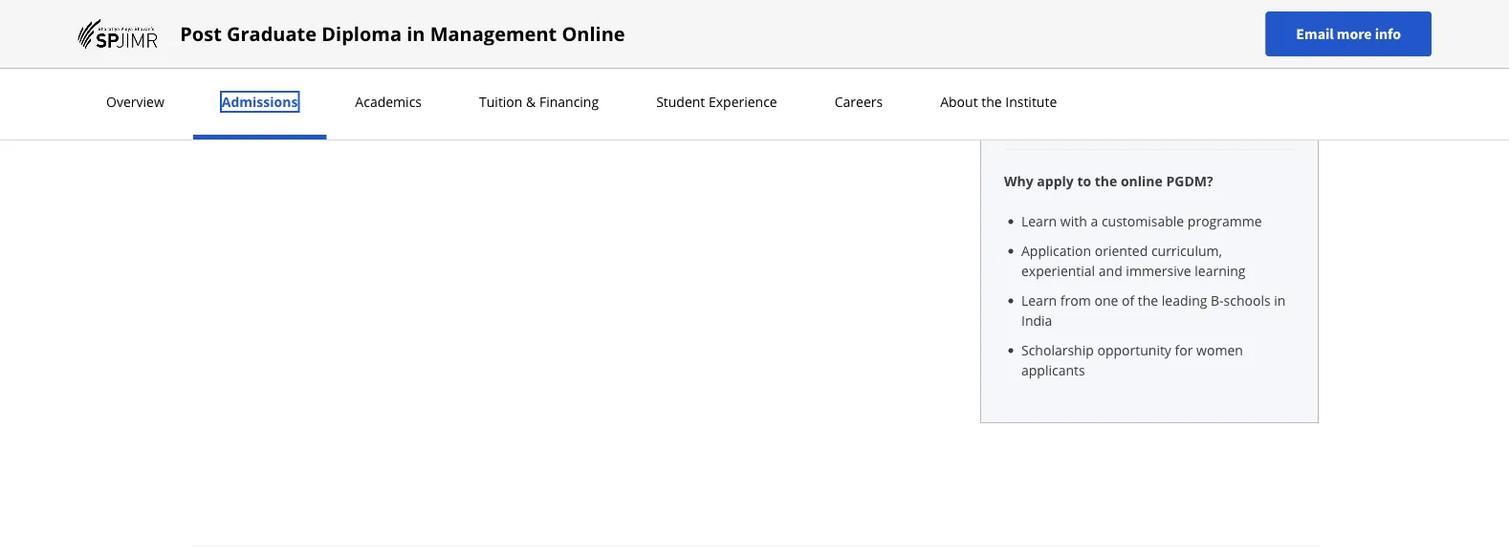 Task type: locate. For each thing, give the bounding box(es) containing it.
about
[[941, 93, 978, 111]]

the
[[156, 63, 176, 81], [513, 63, 534, 81], [982, 93, 1002, 111], [1095, 172, 1118, 190], [1138, 292, 1159, 310]]

and down oriented
[[1099, 262, 1123, 280]]

learn
[[1022, 212, 1057, 231], [1022, 292, 1057, 310]]

email more info
[[1297, 24, 1401, 44]]

student experience
[[656, 93, 777, 111]]

0 horizontal spatial and
[[439, 63, 463, 81]]

immersive
[[1126, 262, 1192, 280]]

tuition & financing
[[479, 93, 599, 111]]

may
[[844, 63, 870, 81]]

scholarship opportunity for women applicants list item
[[1022, 341, 1295, 381]]

apply right to
[[96, 63, 130, 81]]

with inside list item
[[1061, 212, 1087, 231]]

application oriented curriculum, experiential and immersive learning
[[1022, 242, 1246, 280]]

0 horizontal spatial online
[[223, 63, 264, 81]]

academics link
[[349, 93, 428, 111]]

from
[[1061, 292, 1091, 310]]

online for pgdm
[[223, 63, 264, 81]]

0 vertical spatial online
[[537, 63, 576, 81]]

and right the fill
[[439, 63, 463, 81]]

tuition & financing link
[[474, 93, 605, 111]]

1 vertical spatial for
[[1175, 342, 1193, 360]]

with
[[151, 21, 178, 39], [1061, 212, 1087, 231]]

1 vertical spatial apply
[[1037, 172, 1074, 190]]

customisable
[[1102, 212, 1184, 231]]

list
[[1012, 211, 1295, 381]]

with for relevant
[[151, 21, 178, 39]]

the inside learn from one of the leading b-schools in india
[[1138, 292, 1159, 310]]

oriented
[[1095, 242, 1148, 260]]

the right "of"
[[1138, 292, 1159, 310]]

to
[[77, 63, 93, 81]]

form.
[[652, 63, 686, 81]]

0 vertical spatial learn
[[1022, 212, 1057, 231]]

for left "women"
[[1175, 342, 1193, 360]]

women
[[1197, 342, 1244, 360]]

in
[[407, 21, 425, 47], [829, 63, 840, 81], [1274, 292, 1286, 310]]

learn from one of the leading b-schools in india
[[1022, 292, 1286, 330]]

in left the may
[[829, 63, 840, 81]]

&
[[526, 93, 536, 111]]

apply left to
[[1037, 172, 1074, 190]]

1 vertical spatial in
[[829, 63, 840, 81]]

learn up application
[[1022, 212, 1057, 231]]

curriculum,
[[1152, 242, 1223, 260]]

and
[[439, 63, 463, 81], [1099, 262, 1123, 280]]

1 horizontal spatial in
[[829, 63, 840, 81]]

the right to
[[1095, 172, 1118, 190]]

online
[[562, 21, 625, 47], [223, 63, 264, 81]]

1 horizontal spatial apply
[[1037, 172, 1074, 190]]

0 vertical spatial in
[[407, 21, 425, 47]]

1 horizontal spatial online
[[1121, 172, 1163, 190]]

2 learn from the top
[[1022, 292, 1057, 310]]

learn inside list item
[[1022, 212, 1057, 231]]

1 vertical spatial online
[[223, 63, 264, 81]]

if
[[1004, 87, 1013, 105]]

for up overview
[[134, 63, 152, 81]]

applications
[[689, 63, 766, 81]]

academics
[[355, 93, 422, 111]]

at
[[1244, 87, 1256, 105]]

in right be
[[407, 21, 425, 47]]

email
[[1297, 24, 1334, 44]]

the left if in the top right of the page
[[982, 93, 1002, 111]]

tuition
[[479, 93, 523, 111]]

0 horizontal spatial with
[[151, 21, 178, 39]]

online
[[537, 63, 576, 81], [1121, 172, 1163, 190]]

apply
[[96, 63, 130, 81], [1037, 172, 1074, 190]]

2 horizontal spatial in
[[1274, 292, 1286, 310]]

in right schools
[[1274, 292, 1286, 310]]

1 vertical spatial online
[[1121, 172, 1163, 190]]

submit
[[466, 63, 510, 81]]

1 vertical spatial and
[[1099, 262, 1123, 280]]

0 horizontal spatial apply
[[96, 63, 130, 81]]

leading
[[1162, 292, 1208, 310]]

0 vertical spatial apply
[[96, 63, 130, 81]]

online up admissions link
[[223, 63, 264, 81]]

info
[[1375, 24, 1401, 44]]

for for the
[[134, 63, 152, 81]]

overview link
[[100, 93, 170, 111]]

learn from one of the leading b-schools in india list item
[[1022, 291, 1295, 331]]

experience
[[709, 93, 777, 111]]

1 horizontal spatial and
[[1099, 262, 1123, 280]]

pgdm?
[[1167, 172, 1214, 190]]

and inside application oriented curriculum, experiential and immersive learning
[[1099, 262, 1123, 280]]

2023.
[[873, 63, 908, 81]]

0 vertical spatial with
[[151, 21, 178, 39]]

admissions.pgdmonline@spjimr.org
[[1004, 110, 1229, 128]]

0 horizontal spatial for
[[134, 63, 152, 81]]

0 vertical spatial online
[[562, 21, 625, 47]]

with left a
[[1061, 212, 1087, 231]]

application
[[1022, 242, 1092, 260]]

0 vertical spatial for
[[134, 63, 152, 81]]

2023-
[[267, 63, 302, 81]]

admissions link
[[216, 93, 304, 111]]

questions,
[[1076, 87, 1141, 105]]

1 horizontal spatial with
[[1061, 212, 1087, 231]]

online up financing
[[537, 63, 576, 81]]

apply for to
[[1037, 172, 1074, 190]]

2 vertical spatial in
[[1274, 292, 1286, 310]]

1 horizontal spatial online
[[562, 21, 625, 47]]

b-
[[1211, 292, 1224, 310]]

for inside scholarship opportunity for women applicants
[[1175, 342, 1193, 360]]

careers link
[[829, 93, 889, 111]]

institute
[[1006, 93, 1057, 111]]

25,
[[302, 63, 321, 81]]

learn inside learn from one of the leading b-schools in india
[[1022, 292, 1057, 310]]

1 vertical spatial learn
[[1022, 292, 1057, 310]]

for
[[134, 63, 152, 81], [1175, 342, 1193, 360]]

with left post
[[151, 21, 178, 39]]

1 learn from the top
[[1022, 212, 1057, 231]]

s.p. jain institute of management and research image
[[77, 19, 157, 49]]

experience
[[270, 21, 339, 39]]

online up application
[[562, 21, 625, 47]]

learn up india
[[1022, 292, 1057, 310]]

online up learn with a customisable programme
[[1121, 172, 1163, 190]]

overview
[[106, 93, 164, 111]]

diploma
[[322, 21, 402, 47]]

1 vertical spatial with
[[1061, 212, 1087, 231]]

online for management
[[562, 21, 625, 47]]

1 horizontal spatial for
[[1175, 342, 1193, 360]]



Task type: describe. For each thing, give the bounding box(es) containing it.
will
[[769, 63, 790, 81]]

0 horizontal spatial in
[[407, 21, 425, 47]]

us
[[1226, 87, 1240, 105]]

post graduate diploma in management online
[[180, 21, 625, 47]]

scholarship
[[1022, 342, 1094, 360]]

scholarship opportunity for women applicants
[[1022, 342, 1244, 380]]

have
[[1043, 87, 1073, 105]]

candidates
[[77, 21, 147, 39]]

0 vertical spatial and
[[439, 63, 463, 81]]

why
[[1004, 172, 1034, 190]]

pgdm
[[179, 63, 219, 81]]

schools
[[1224, 292, 1271, 310]]

candidates with relevant work experience shall be given preference.
[[77, 21, 502, 39]]

0 horizontal spatial online
[[537, 63, 576, 81]]

graduate
[[227, 21, 317, 47]]

learning
[[1195, 262, 1246, 280]]

programme
[[1188, 212, 1262, 231]]

aspirants
[[324, 63, 382, 81]]

work
[[236, 21, 267, 39]]

learn for learn from one of the leading b-schools in india
[[1022, 292, 1057, 310]]

apply for for
[[96, 63, 130, 81]]

student experience link
[[651, 93, 783, 111]]

email
[[1188, 87, 1222, 105]]

about the institute
[[941, 93, 1057, 111]]

careers
[[835, 93, 883, 111]]

be
[[375, 21, 390, 39]]

applicants
[[1022, 362, 1085, 380]]

to apply for the pgdm online 2023-25, aspirants must fill and submit the online application form. applications will open in may 2023.
[[77, 63, 908, 81]]

open
[[793, 63, 825, 81]]

one
[[1095, 292, 1119, 310]]

fill
[[421, 63, 435, 81]]

experiential
[[1022, 262, 1095, 280]]

application oriented curriculum, experiential and immersive learning list item
[[1022, 241, 1295, 281]]

financing
[[539, 93, 599, 111]]

preference.
[[431, 21, 502, 39]]

of
[[1122, 292, 1135, 310]]

relevant
[[181, 21, 232, 39]]

about the institute link
[[935, 93, 1063, 111]]

please
[[1144, 87, 1184, 105]]

a
[[1091, 212, 1098, 231]]

student
[[656, 93, 705, 111]]

learn with a customisable programme list item
[[1022, 211, 1295, 231]]

opportunity
[[1098, 342, 1172, 360]]

management
[[430, 21, 557, 47]]

more
[[1337, 24, 1372, 44]]

application
[[579, 63, 648, 81]]

email more info button
[[1266, 11, 1432, 56]]

you
[[1016, 87, 1039, 105]]

learn for learn with a customisable programme
[[1022, 212, 1057, 231]]

learn with a customisable programme
[[1022, 212, 1262, 231]]

shall
[[342, 21, 371, 39]]

india
[[1022, 312, 1053, 330]]

to
[[1078, 172, 1092, 190]]

given
[[394, 21, 427, 39]]

in inside learn from one of the leading b-schools in india
[[1274, 292, 1286, 310]]

the up &
[[513, 63, 534, 81]]

must
[[385, 63, 417, 81]]

admissions
[[222, 93, 298, 111]]

for for women
[[1175, 342, 1193, 360]]

with for a
[[1061, 212, 1087, 231]]

if you have questions, please email us at admissions.pgdmonline@spjimr.org
[[1004, 87, 1256, 128]]

post
[[180, 21, 222, 47]]

the left pgdm
[[156, 63, 176, 81]]

why apply to the online pgdm?
[[1004, 172, 1214, 190]]

list containing learn with a customisable programme
[[1012, 211, 1295, 381]]



Task type: vqa. For each thing, say whether or not it's contained in the screenshot.
programme
yes



